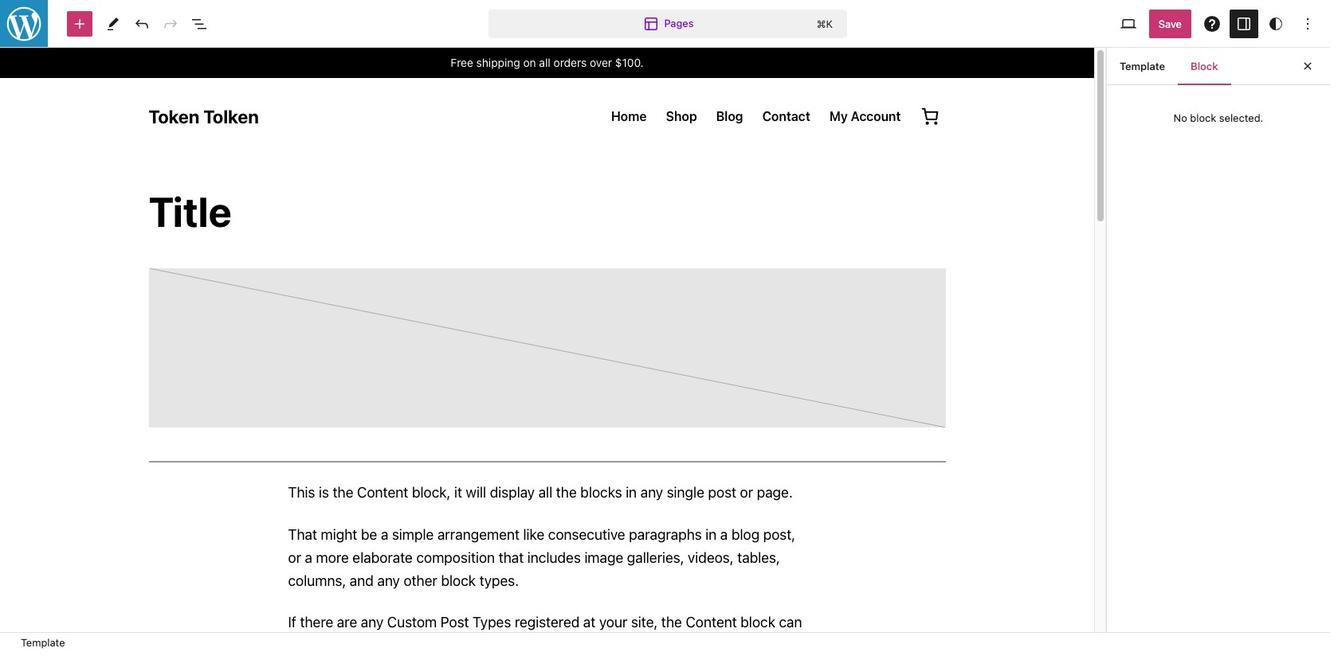 Task type: describe. For each thing, give the bounding box(es) containing it.
block
[[1190, 112, 1216, 124]]

no block selected.
[[1174, 112, 1264, 124]]

⌘k
[[817, 17, 833, 30]]

save button
[[1149, 9, 1192, 38]]

redo image
[[161, 14, 180, 33]]

undo image
[[132, 14, 151, 33]]

close settings image
[[1298, 57, 1317, 76]]

block
[[1191, 60, 1218, 73]]

options image
[[1298, 14, 1317, 33]]

save
[[1159, 17, 1182, 30]]

template inside template button
[[1120, 60, 1165, 73]]

settings image
[[1235, 14, 1254, 33]]

pages
[[664, 17, 694, 29]]



Task type: locate. For each thing, give the bounding box(es) containing it.
view image
[[1119, 14, 1138, 33]]

selected.
[[1219, 112, 1264, 124]]

no
[[1174, 112, 1187, 124]]

help image
[[1203, 14, 1222, 33]]

site icon image
[[0, 0, 49, 49]]

toggle block inserter image
[[70, 14, 89, 33]]

editor top bar region
[[0, 0, 1330, 48]]

styles image
[[1266, 14, 1286, 33]]

template button
[[1107, 47, 1178, 85]]

list view image
[[190, 14, 209, 33]]

1 horizontal spatial template
[[1120, 60, 1165, 73]]

block button
[[1178, 47, 1231, 85]]

0 horizontal spatial template
[[21, 637, 65, 650]]

1 vertical spatial template
[[21, 637, 65, 650]]

template
[[1120, 60, 1165, 73], [21, 637, 65, 650]]

0 vertical spatial template
[[1120, 60, 1165, 73]]

tools image
[[104, 14, 123, 33]]



Task type: vqa. For each thing, say whether or not it's contained in the screenshot.
middle the be
no



